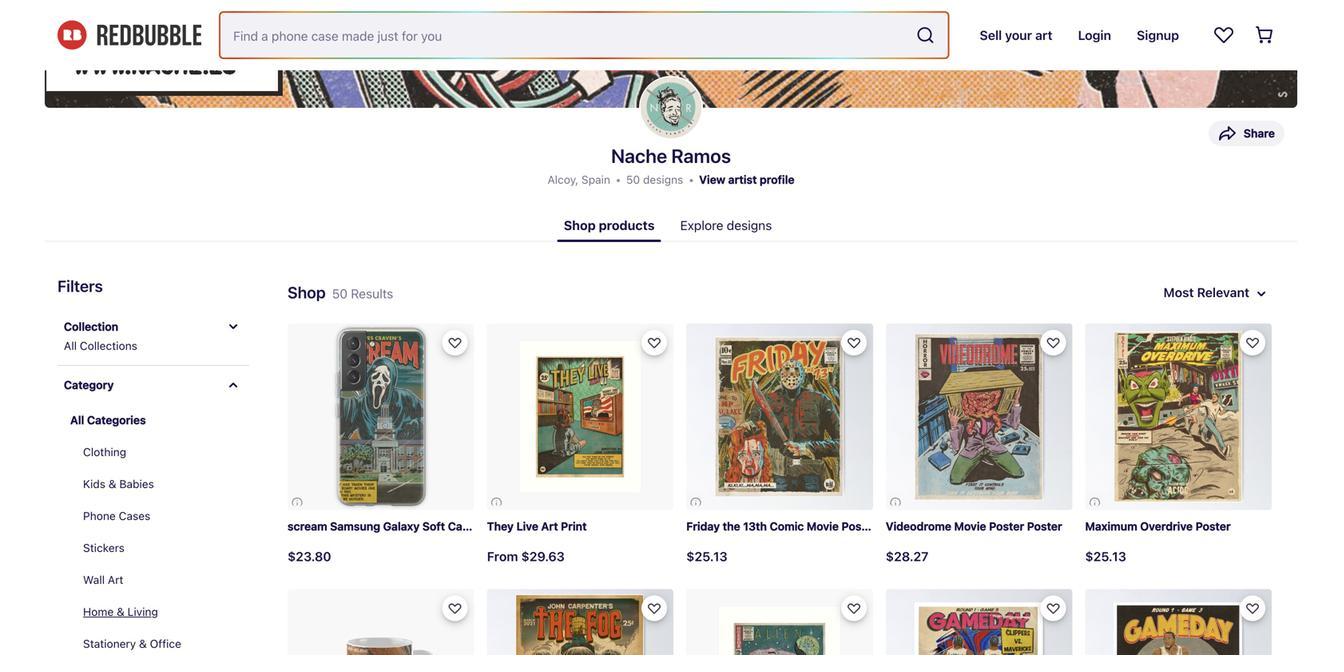 Task type: vqa. For each thing, say whether or not it's contained in the screenshot.


Task type: locate. For each thing, give the bounding box(es) containing it.
designs
[[643, 173, 683, 186], [727, 218, 772, 233]]

clothing button
[[70, 436, 249, 468]]

& right kids
[[109, 477, 116, 491]]

& inside home & living button
[[117, 605, 125, 619]]

stationery
[[83, 637, 136, 650]]

1 horizontal spatial $25.13
[[1086, 549, 1127, 564]]

movie right videodrome
[[955, 520, 987, 533]]

1 vertical spatial &
[[117, 605, 125, 619]]

all down collection
[[64, 339, 77, 352]]

collections
[[80, 339, 137, 352]]

movie
[[807, 520, 839, 533], [955, 520, 987, 533]]

view artist profile link
[[699, 173, 795, 186]]

soft
[[423, 520, 445, 533]]

stationery & office
[[83, 637, 181, 650]]

the
[[723, 520, 741, 533]]

home
[[83, 605, 114, 619]]

artist
[[728, 173, 757, 186]]

1 vertical spatial 50
[[332, 286, 348, 301]]

all
[[64, 339, 77, 352], [70, 414, 84, 427]]

2 vertical spatial &
[[139, 637, 147, 650]]

2 horizontal spatial &
[[139, 637, 147, 650]]

0 vertical spatial designs
[[643, 173, 683, 186]]

explore designs link
[[674, 209, 779, 242]]

1 vertical spatial shop
[[288, 283, 326, 302]]

videodrome
[[886, 520, 952, 533]]

ramos
[[672, 145, 731, 167]]

categories
[[87, 414, 146, 427]]

& inside kids & babies button
[[109, 477, 116, 491]]

wall
[[83, 573, 105, 587]]

0 vertical spatial 50
[[626, 173, 640, 186]]

collection
[[64, 320, 118, 333]]

maximum
[[1086, 520, 1138, 533]]

50 down nache on the top of the page
[[626, 173, 640, 186]]

kids & babies
[[83, 477, 154, 491]]

0 horizontal spatial &
[[109, 477, 116, 491]]

50 inside shop 50 results
[[332, 286, 348, 301]]

movie right comic
[[807, 520, 839, 533]]

overdrive
[[1141, 520, 1193, 533]]

& right "home" on the bottom left of page
[[117, 605, 125, 619]]

designs down nache ramos
[[643, 173, 683, 186]]

$25.13
[[687, 549, 728, 564], [1086, 549, 1127, 564]]

shop down alcoy, spain
[[564, 218, 596, 233]]

art right wall
[[108, 573, 123, 587]]

$25.13 down friday
[[687, 549, 728, 564]]

& inside the stationery & office button
[[139, 637, 147, 650]]

print
[[561, 520, 587, 533]]

they
[[487, 520, 514, 533]]

0 horizontal spatial shop
[[288, 283, 326, 302]]

$25.13 for friday
[[687, 549, 728, 564]]

shop products link
[[558, 209, 661, 242]]

home & living button
[[70, 596, 249, 628]]

2 movie from the left
[[955, 520, 987, 533]]

alcoy, spain
[[548, 173, 610, 186]]

galaxy
[[383, 520, 420, 533]]

art right 'live'
[[541, 520, 558, 533]]

category
[[64, 378, 114, 392]]

videodrome movie poster poster image
[[886, 324, 1073, 510]]

comic
[[770, 520, 804, 533]]

wall art button
[[70, 564, 249, 596]]

designs down view artist profile
[[727, 218, 772, 233]]

shop left results
[[288, 283, 326, 302]]

explore
[[680, 218, 724, 233]]

friday the 13th comic movie poster poster image
[[687, 324, 873, 510]]

art inside wall art button
[[108, 573, 123, 587]]

50 left results
[[332, 286, 348, 301]]

shop for shop 50 results
[[288, 283, 326, 302]]

1 vertical spatial all
[[70, 414, 84, 427]]

5 poster from the left
[[1196, 520, 1231, 533]]

1 $25.13 from the left
[[687, 549, 728, 564]]

cases
[[119, 509, 150, 523]]

& left office
[[139, 637, 147, 650]]

spain
[[582, 173, 610, 186]]

0 horizontal spatial designs
[[643, 173, 683, 186]]

art
[[541, 520, 558, 533], [108, 573, 123, 587]]

0 horizontal spatial 50
[[332, 286, 348, 301]]

1 horizontal spatial designs
[[727, 218, 772, 233]]

50 results element
[[32, 274, 1311, 655]]

designs for explore designs
[[727, 218, 772, 233]]

all down "category"
[[70, 414, 84, 427]]

0 vertical spatial shop
[[564, 218, 596, 233]]

poster
[[842, 520, 877, 533], [880, 520, 915, 533], [989, 520, 1025, 533], [1027, 520, 1063, 533], [1196, 520, 1231, 533]]

all categories
[[70, 414, 146, 427]]

0 horizontal spatial art
[[108, 573, 123, 587]]

all inside button
[[70, 414, 84, 427]]

2 $25.13 from the left
[[1086, 549, 1127, 564]]

1 horizontal spatial shop
[[564, 218, 596, 233]]

1 vertical spatial art
[[108, 573, 123, 587]]

office
[[150, 637, 181, 650]]

all for all categories
[[70, 414, 84, 427]]

shop
[[564, 218, 596, 233], [288, 283, 326, 302]]

shop products
[[564, 218, 655, 233]]

50
[[626, 173, 640, 186], [332, 286, 348, 301]]

&
[[109, 477, 116, 491], [117, 605, 125, 619], [139, 637, 147, 650]]

$25.13 down maximum at right
[[1086, 549, 1127, 564]]

0 horizontal spatial $25.13
[[687, 549, 728, 564]]

designs for 50 designs
[[643, 173, 683, 186]]

redbubble logo image
[[58, 21, 201, 50]]

scream
[[288, 520, 327, 533]]

kids
[[83, 477, 105, 491]]

1 horizontal spatial art
[[541, 520, 558, 533]]

profile
[[760, 173, 795, 186]]

category button
[[58, 366, 249, 404]]

nache
[[611, 145, 667, 167]]

13th
[[743, 520, 767, 533]]

shop inside 50 results element
[[288, 283, 326, 302]]

1 poster from the left
[[842, 520, 877, 533]]

clothing
[[83, 446, 126, 459]]

3 poster from the left
[[989, 520, 1025, 533]]

1 horizontal spatial movie
[[955, 520, 987, 533]]

None field
[[221, 13, 948, 58]]

$29.63
[[521, 549, 565, 564]]

1 vertical spatial designs
[[727, 218, 772, 233]]

2 poster from the left
[[880, 520, 915, 533]]

all for all collections
[[64, 339, 77, 352]]

& for office
[[139, 637, 147, 650]]

1 horizontal spatial &
[[117, 605, 125, 619]]

0 vertical spatial all
[[64, 339, 77, 352]]

friday the 13th comic movie poster poster
[[687, 520, 915, 533]]

$23.80
[[288, 549, 331, 564]]

0 vertical spatial &
[[109, 477, 116, 491]]

0 horizontal spatial movie
[[807, 520, 839, 533]]



Task type: describe. For each thing, give the bounding box(es) containing it.
50 designs
[[626, 173, 683, 186]]

from
[[487, 549, 518, 564]]

explore designs
[[680, 218, 772, 233]]

results
[[351, 286, 393, 301]]

they live art print image
[[487, 324, 674, 510]]

all collections
[[64, 339, 137, 352]]

view artist profile
[[699, 173, 795, 186]]

scream samsung galaxy soft case image
[[288, 324, 474, 510]]

Search term search field
[[221, 13, 910, 58]]

filters element
[[58, 274, 249, 655]]

live
[[517, 520, 539, 533]]

friday
[[687, 520, 720, 533]]

4 poster from the left
[[1027, 520, 1063, 533]]

1 horizontal spatial 50
[[626, 173, 640, 186]]

phone cases
[[83, 509, 150, 523]]

videodrome movie poster poster
[[886, 520, 1063, 533]]

living
[[128, 605, 158, 619]]

1 movie from the left
[[807, 520, 839, 533]]

& for babies
[[109, 477, 116, 491]]

$25.13 for maximum
[[1086, 549, 1127, 564]]

case
[[448, 520, 475, 533]]

view
[[699, 173, 726, 186]]

nache ramos
[[611, 145, 731, 167]]

wall art
[[83, 573, 123, 587]]

alcoy,
[[548, 173, 579, 186]]

from $29.63
[[487, 549, 565, 564]]

babies
[[119, 477, 154, 491]]

kids & babies button
[[70, 468, 249, 500]]

home & living
[[83, 605, 158, 619]]

stationery & office button
[[70, 628, 249, 655]]

stickers button
[[70, 532, 249, 564]]

products
[[599, 218, 655, 233]]

scream samsung galaxy soft case
[[288, 520, 475, 533]]

phone cases button
[[70, 500, 249, 532]]

phone
[[83, 509, 116, 523]]

shop for shop products
[[564, 218, 596, 233]]

they live art print
[[487, 520, 587, 533]]

maximum overdrive poster image
[[1086, 324, 1272, 510]]

samsung
[[330, 520, 380, 533]]

filters
[[58, 276, 103, 295]]

$28.27
[[886, 549, 929, 564]]

all categories button
[[58, 404, 249, 436]]

stickers
[[83, 541, 125, 555]]

& for living
[[117, 605, 125, 619]]

0 vertical spatial art
[[541, 520, 558, 533]]

shop 50 results
[[288, 283, 393, 302]]

maximum overdrive poster
[[1086, 520, 1231, 533]]



